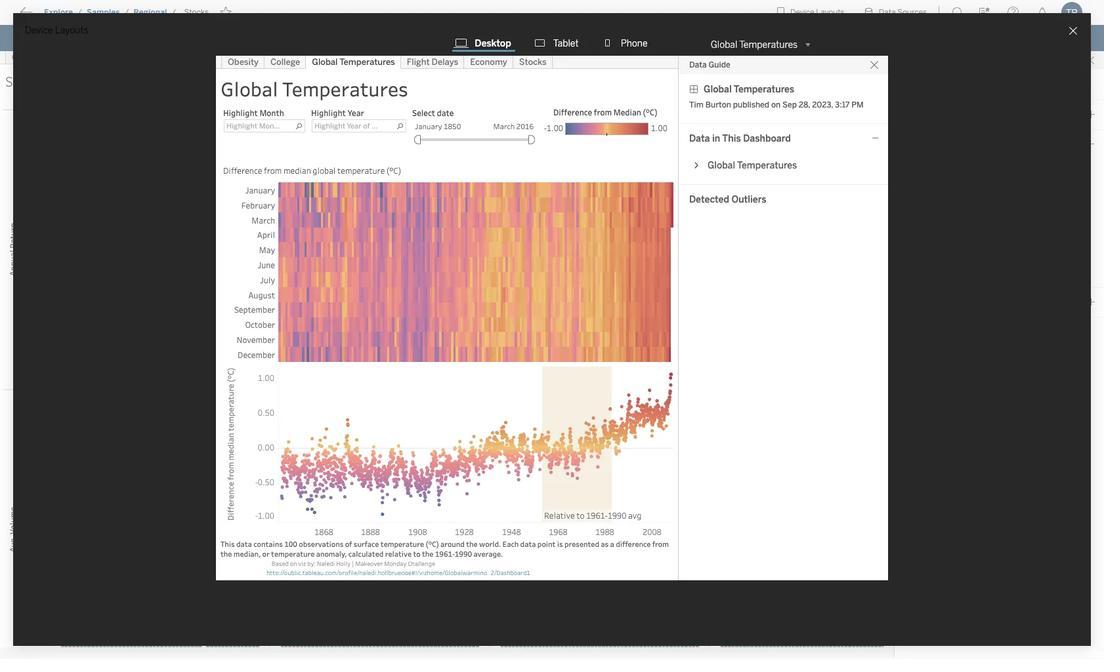 Task type: vqa. For each thing, say whether or not it's contained in the screenshot.
Temperatures
yes



Task type: locate. For each thing, give the bounding box(es) containing it.
/ right samples
[[125, 8, 129, 17]]

desktop
[[475, 38, 511, 49]]

phone
[[621, 38, 648, 49]]

2 / from the left
[[125, 8, 129, 17]]

/ left stocks
[[172, 8, 176, 17]]

explore
[[44, 8, 73, 17]]

0 horizontal spatial /
[[78, 8, 82, 17]]

tab list
[[445, 37, 659, 53]]

to
[[59, 10, 69, 22]]

layouts
[[55, 25, 88, 36]]

1 horizontal spatial /
[[125, 8, 129, 17]]

2 horizontal spatial /
[[172, 8, 176, 17]]

skip to content
[[34, 10, 113, 22]]

desktop button
[[452, 37, 515, 52]]

/ right to
[[78, 8, 82, 17]]

global
[[711, 39, 737, 50]]

regional link
[[133, 7, 168, 18]]

tablet button
[[531, 37, 583, 50]]

/
[[78, 8, 82, 17], [125, 8, 129, 17], [172, 8, 176, 17]]

stocks element
[[180, 8, 213, 17]]

explore / samples / regional /
[[44, 8, 176, 17]]

global temperatures button
[[705, 37, 815, 53]]



Task type: describe. For each thing, give the bounding box(es) containing it.
skip
[[34, 10, 56, 22]]

tab list containing desktop
[[445, 37, 659, 53]]

samples
[[87, 8, 120, 17]]

device
[[25, 25, 53, 36]]

tablet
[[553, 38, 579, 49]]

3 / from the left
[[172, 8, 176, 17]]

temperatures
[[739, 39, 798, 50]]

device layouts
[[25, 25, 88, 36]]

content
[[72, 10, 113, 22]]

1 / from the left
[[78, 8, 82, 17]]

regional
[[134, 8, 167, 17]]

explore link
[[43, 7, 74, 18]]

phone button
[[598, 37, 652, 50]]

global temperatures
[[711, 39, 798, 50]]

stocks
[[184, 8, 209, 17]]

skip to content link
[[32, 7, 134, 25]]

samples link
[[86, 7, 121, 18]]



